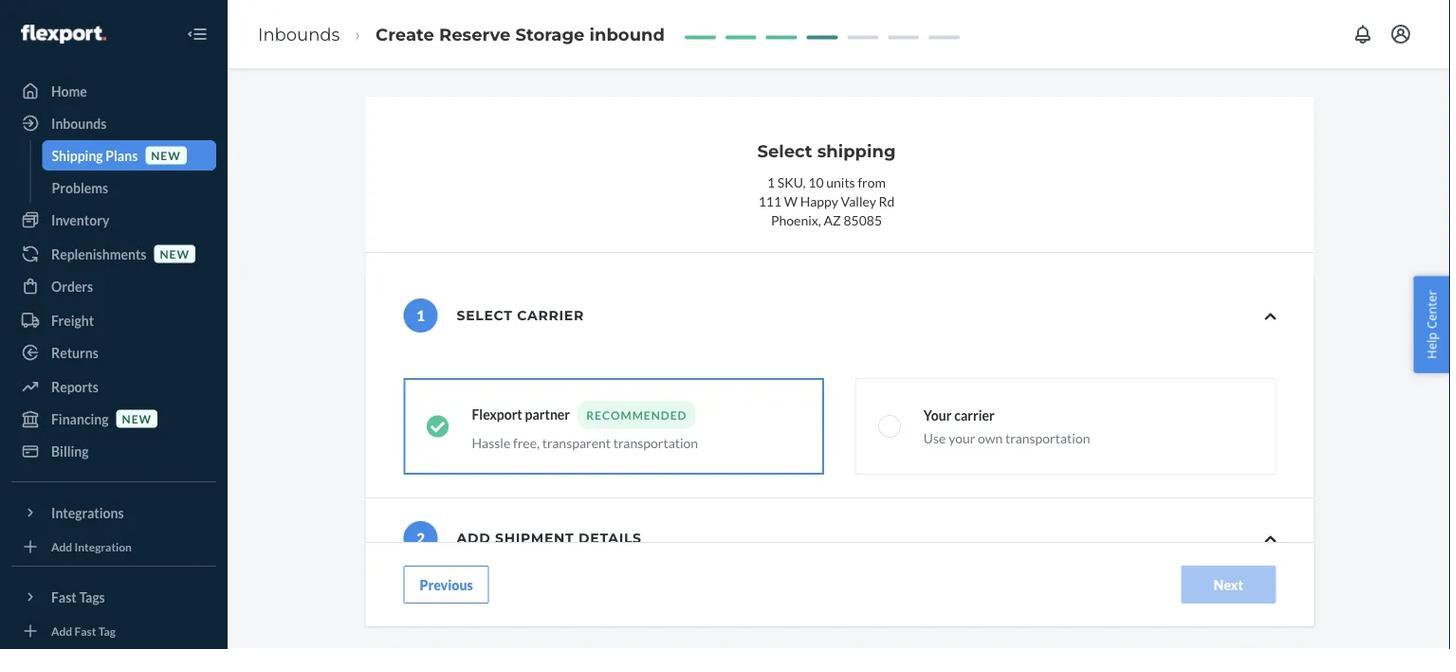 Task type: vqa. For each thing, say whether or not it's contained in the screenshot.
'credits'
no



Task type: locate. For each thing, give the bounding box(es) containing it.
add right 2
[[457, 531, 491, 547]]

shipping
[[52, 147, 103, 164]]

new for financing
[[122, 412, 152, 426]]

chevron up image for 1
[[1264, 310, 1276, 323]]

inbounds link inside breadcrumbs navigation
[[258, 24, 340, 44]]

add for add shipment details
[[457, 531, 491, 547]]

fast
[[51, 589, 77, 606], [74, 624, 96, 638]]

0 horizontal spatial 1
[[416, 307, 425, 325]]

0 vertical spatial new
[[151, 148, 181, 162]]

previous button
[[404, 566, 489, 604]]

0 vertical spatial inbounds
[[258, 24, 340, 44]]

,
[[803, 174, 806, 190]]

shipping plans
[[52, 147, 138, 164]]

0 vertical spatial select
[[757, 140, 812, 161]]

1 horizontal spatial transportation
[[1005, 430, 1090, 446]]

1 horizontal spatial select
[[757, 140, 812, 161]]

financing
[[51, 411, 109, 427]]

select
[[757, 140, 812, 161], [457, 308, 513, 324]]

integrations
[[51, 505, 124, 521]]

0 vertical spatial inbounds link
[[258, 24, 340, 44]]

free,
[[513, 435, 540, 451]]

0 vertical spatial 1
[[767, 174, 775, 190]]

fast left tag
[[74, 624, 96, 638]]

w
[[784, 193, 798, 209]]

add
[[457, 531, 491, 547], [51, 540, 72, 554], [51, 624, 72, 638]]

1 vertical spatial 1
[[416, 307, 425, 325]]

1 vertical spatial chevron up image
[[1264, 533, 1276, 546]]

2
[[416, 530, 425, 548]]

add fast tag link
[[11, 620, 216, 643]]

1 horizontal spatial carrier
[[954, 407, 994, 423]]

0 horizontal spatial carrier
[[517, 308, 584, 324]]

orders link
[[11, 271, 216, 302]]

new for replenishments
[[160, 247, 190, 261]]

new right the plans
[[151, 148, 181, 162]]

add integration
[[51, 540, 132, 554]]

create reserve storage inbound
[[376, 24, 665, 44]]

add down fast tags
[[51, 624, 72, 638]]

inbound
[[589, 24, 665, 44]]

loaded
[[948, 625, 988, 642]]

carrier
[[517, 308, 584, 324], [954, 407, 994, 423]]

next
[[1214, 577, 1243, 593]]

select carrier
[[457, 308, 584, 324]]

hassle free, transparent transportation
[[472, 435, 698, 451]]

transportation
[[1005, 430, 1090, 446], [613, 435, 698, 451]]

add left integration
[[51, 540, 72, 554]]

transportation down recommended
[[613, 435, 698, 451]]

1 vertical spatial select
[[457, 308, 513, 324]]

transportation inside the your carrier use your own transportation
[[1005, 430, 1090, 446]]

new down reports link
[[122, 412, 152, 426]]

1 horizontal spatial inbounds
[[258, 24, 340, 44]]

1 inside the 1 sku , 10 units from 111 w happy valley rd phoenix, az 85085
[[767, 174, 775, 190]]

add inside add integration link
[[51, 540, 72, 554]]

plans
[[106, 147, 138, 164]]

1
[[767, 174, 775, 190], [416, 307, 425, 325]]

own
[[978, 430, 1003, 446]]

reports link
[[11, 372, 216, 402]]

previous
[[420, 577, 473, 593]]

orders
[[51, 278, 93, 294]]

1 horizontal spatial 1
[[767, 174, 775, 190]]

2 vertical spatial new
[[122, 412, 152, 426]]

valley
[[841, 193, 876, 209]]

billing
[[51, 443, 89, 459]]

create
[[376, 24, 434, 44]]

0 horizontal spatial inbounds link
[[11, 108, 216, 138]]

new
[[151, 148, 181, 162], [160, 247, 190, 261], [122, 412, 152, 426]]

returns link
[[11, 338, 216, 368]]

1 vertical spatial inbounds link
[[11, 108, 216, 138]]

new up orders link
[[160, 247, 190, 261]]

chevron up image for 2
[[1264, 533, 1276, 546]]

home link
[[11, 76, 216, 106]]

add fast tag
[[51, 624, 116, 638]]

close navigation image
[[186, 23, 209, 46]]

help
[[1423, 332, 1440, 359]]

select shipping
[[757, 140, 896, 161]]

2 chevron up image from the top
[[1264, 533, 1276, 546]]

integrations button
[[11, 498, 216, 528]]

0 horizontal spatial select
[[457, 308, 513, 324]]

1 vertical spatial inbounds
[[51, 115, 107, 131]]

inbounds
[[258, 24, 340, 44], [51, 115, 107, 131]]

tags
[[79, 589, 105, 606]]

0 vertical spatial fast
[[51, 589, 77, 606]]

1 horizontal spatial inbounds link
[[258, 24, 340, 44]]

1 chevron up image from the top
[[1264, 310, 1276, 323]]

fast tags button
[[11, 582, 216, 613]]

chevron up image
[[1264, 310, 1276, 323], [1264, 533, 1276, 546]]

fast tags
[[51, 589, 105, 606]]

inventory link
[[11, 205, 216, 235]]

fast left tags
[[51, 589, 77, 606]]

storage
[[515, 24, 585, 44]]

returns
[[51, 345, 98, 361]]

breadcrumbs navigation
[[243, 7, 680, 62]]

freight link
[[11, 305, 216, 336]]

inbounds link
[[258, 24, 340, 44], [11, 108, 216, 138]]

select for select carrier
[[457, 308, 513, 324]]

replenishments
[[51, 246, 146, 262]]

transparent
[[542, 435, 611, 451]]

1 vertical spatial carrier
[[954, 407, 994, 423]]

units
[[826, 174, 855, 190]]

10
[[808, 174, 824, 190]]

0 vertical spatial carrier
[[517, 308, 584, 324]]

transportation right own
[[1005, 430, 1090, 446]]

0 vertical spatial chevron up image
[[1264, 310, 1276, 323]]

add inside add fast tag link
[[51, 624, 72, 638]]

1 vertical spatial new
[[160, 247, 190, 261]]

home
[[51, 83, 87, 99]]

carrier inside the your carrier use your own transportation
[[954, 407, 994, 423]]



Task type: describe. For each thing, give the bounding box(es) containing it.
floor loaded
[[913, 625, 988, 642]]

billing link
[[11, 436, 216, 467]]

integration
[[74, 540, 132, 554]]

1 for 1 sku , 10 units from 111 w happy valley rd phoenix, az 85085
[[767, 174, 775, 190]]

hassle
[[472, 435, 510, 451]]

az
[[824, 212, 841, 228]]

inventory
[[51, 212, 109, 228]]

phoenix,
[[771, 212, 821, 228]]

from
[[858, 174, 886, 190]]

partner
[[525, 406, 570, 422]]

sku
[[777, 174, 803, 190]]

happy
[[800, 193, 838, 209]]

problems link
[[42, 173, 216, 203]]

add integration link
[[11, 536, 216, 559]]

flexport partner
[[472, 406, 570, 422]]

check circle image
[[426, 634, 449, 650]]

details
[[579, 531, 642, 547]]

reports
[[51, 379, 98, 395]]

add for add fast tag
[[51, 624, 72, 638]]

shipment
[[495, 531, 574, 547]]

new for shipping plans
[[151, 148, 181, 162]]

carrier for your
[[954, 407, 994, 423]]

help center button
[[1413, 276, 1450, 373]]

floor
[[913, 625, 945, 642]]

freight
[[51, 312, 94, 329]]

tag
[[98, 624, 116, 638]]

rd
[[879, 193, 895, 209]]

your
[[949, 430, 975, 446]]

reserve
[[439, 24, 511, 44]]

open account menu image
[[1389, 23, 1412, 46]]

fast inside dropdown button
[[51, 589, 77, 606]]

flexport logo image
[[21, 25, 106, 44]]

palletized
[[472, 625, 531, 642]]

0 horizontal spatial transportation
[[613, 435, 698, 451]]

inbounds inside breadcrumbs navigation
[[258, 24, 340, 44]]

your carrier use your own transportation
[[924, 407, 1090, 446]]

select for select shipping
[[757, 140, 812, 161]]

add shipment details
[[457, 531, 642, 547]]

problems
[[52, 180, 108, 196]]

next button
[[1181, 566, 1276, 604]]

check circle image
[[426, 415, 449, 438]]

help center
[[1423, 290, 1440, 359]]

add for add integration
[[51, 540, 72, 554]]

0 horizontal spatial inbounds
[[51, 115, 107, 131]]

1 sku , 10 units from 111 w happy valley rd phoenix, az 85085
[[758, 174, 895, 228]]

1 for 1
[[416, 307, 425, 325]]

111
[[758, 193, 781, 209]]

shipping
[[817, 140, 896, 161]]

use
[[924, 430, 946, 446]]

carrier for select
[[517, 308, 584, 324]]

open notifications image
[[1351, 23, 1374, 46]]

center
[[1423, 290, 1440, 329]]

1 vertical spatial fast
[[74, 624, 96, 638]]

recommended
[[586, 408, 687, 422]]

85085
[[844, 212, 882, 228]]

your
[[924, 407, 952, 423]]

flexport
[[472, 406, 522, 422]]



